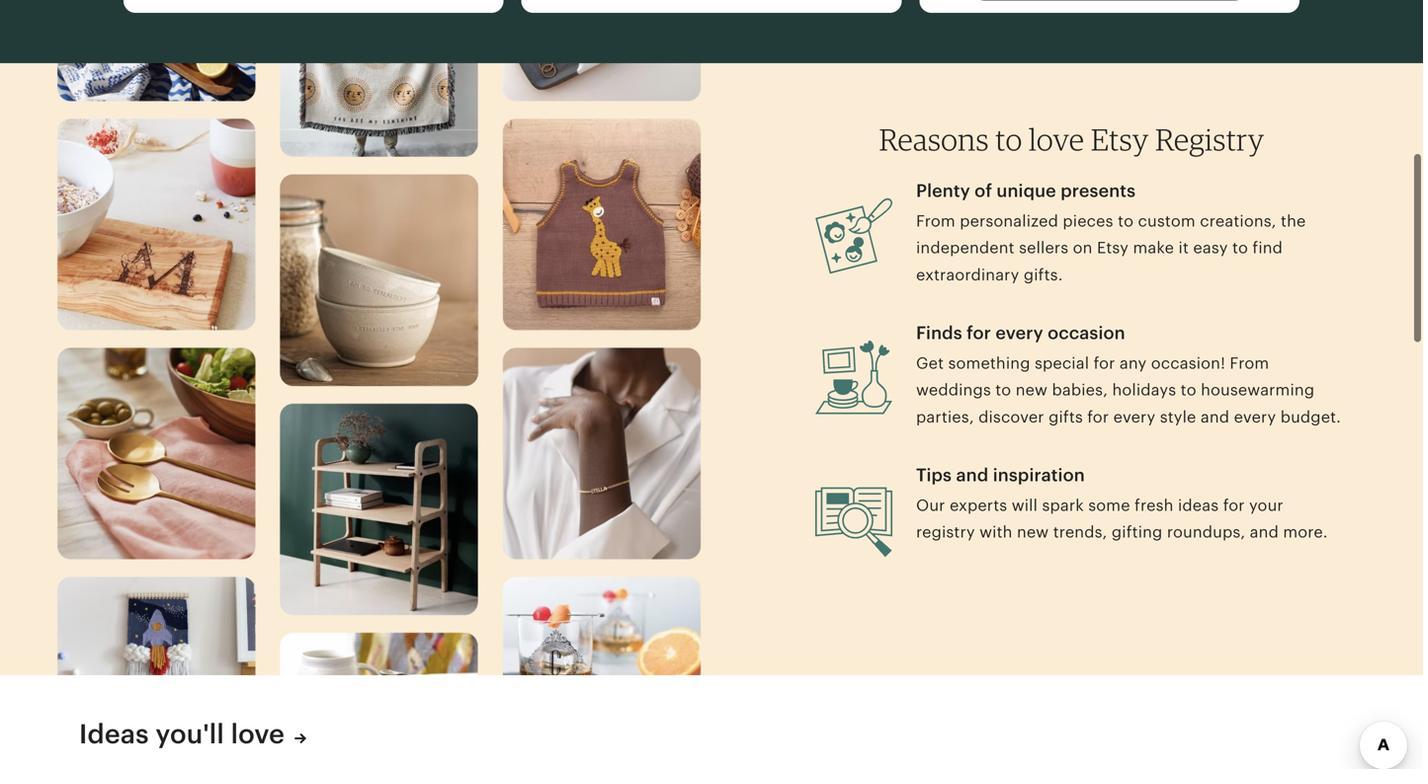 Task type: vqa. For each thing, say whether or not it's contained in the screenshot.
top new
yes



Task type: describe. For each thing, give the bounding box(es) containing it.
with
[[979, 524, 1012, 542]]

registry
[[1155, 121, 1264, 158]]

you'll
[[156, 719, 224, 750]]

gifts.
[[1024, 266, 1063, 284]]

etsy inside from personalized pieces to custom creations, the independent sellers on etsy make it easy to find extraordinary gifts.
[[1097, 239, 1129, 257]]

from inside get something special for any occasion! from weddings to new babies, holidays to housewarming parties, discover gifts for every style and every budget.
[[1230, 355, 1269, 373]]

ideas
[[1178, 497, 1219, 515]]

babies,
[[1052, 382, 1108, 399]]

0 vertical spatial etsy
[[1091, 121, 1149, 158]]

ideas you'll love
[[79, 719, 285, 750]]

0 horizontal spatial every
[[995, 323, 1043, 343]]

our experts will spark some fresh ideas for your registry with new trends, gifting roundups, and more.
[[916, 497, 1328, 542]]

presents
[[1061, 181, 1136, 201]]

any
[[1119, 355, 1147, 373]]

our
[[916, 497, 945, 515]]

unique
[[997, 181, 1056, 201]]

discover
[[978, 409, 1044, 426]]

and inside our experts will spark some fresh ideas for your registry with new trends, gifting roundups, and more.
[[1250, 524, 1279, 542]]

for up something
[[967, 323, 991, 343]]

gifts
[[1049, 409, 1083, 426]]

make
[[1133, 239, 1174, 257]]

of
[[975, 181, 992, 201]]

occasion
[[1048, 323, 1125, 343]]

pieces
[[1063, 212, 1113, 230]]

budget.
[[1280, 409, 1341, 426]]

plenty of unique presents
[[916, 181, 1136, 201]]

for inside our experts will spark some fresh ideas for your registry with new trends, gifting roundups, and more.
[[1223, 497, 1245, 515]]

special
[[1035, 355, 1089, 373]]

from inside from personalized pieces to custom creations, the independent sellers on etsy make it easy to find extraordinary gifts.
[[916, 212, 955, 230]]

to up plenty of unique presents
[[995, 121, 1022, 158]]

to down occasion!
[[1181, 382, 1196, 399]]

sellers
[[1019, 239, 1068, 257]]

get
[[916, 355, 944, 373]]

for left any
[[1094, 355, 1115, 373]]

love for you'll
[[231, 719, 285, 750]]

weddings
[[916, 382, 991, 399]]

occasion!
[[1151, 355, 1225, 373]]

2 horizontal spatial every
[[1234, 409, 1276, 426]]

new inside get something special for any occasion! from weddings to new babies, holidays to housewarming parties, discover gifts for every style and every budget.
[[1016, 382, 1048, 399]]



Task type: locate. For each thing, give the bounding box(es) containing it.
new
[[1016, 382, 1048, 399], [1017, 524, 1049, 542]]

from
[[916, 212, 955, 230], [1230, 355, 1269, 373]]

more.
[[1283, 524, 1328, 542]]

0 vertical spatial and
[[1201, 409, 1229, 426]]

find
[[1252, 239, 1283, 257]]

0 vertical spatial love
[[1029, 121, 1084, 158]]

ideas
[[79, 719, 149, 750]]

experts
[[950, 497, 1007, 515]]

0 vertical spatial new
[[1016, 382, 1048, 399]]

etsy up presents
[[1091, 121, 1149, 158]]

1 vertical spatial etsy
[[1097, 239, 1129, 257]]

plenty
[[916, 181, 970, 201]]

and up 'experts'
[[956, 465, 989, 486]]

spark
[[1042, 497, 1084, 515]]

it
[[1178, 239, 1189, 257]]

reasons to love etsy registry
[[879, 121, 1264, 158]]

on
[[1073, 239, 1093, 257]]

every down housewarming
[[1234, 409, 1276, 426]]

finds
[[916, 323, 962, 343]]

1 horizontal spatial every
[[1113, 409, 1156, 426]]

1 horizontal spatial from
[[1230, 355, 1269, 373]]

some
[[1088, 497, 1130, 515]]

1 vertical spatial new
[[1017, 524, 1049, 542]]

from personalized pieces to custom creations, the independent sellers on etsy make it easy to find extraordinary gifts.
[[916, 212, 1306, 284]]

1 horizontal spatial and
[[1201, 409, 1229, 426]]

to up discover
[[995, 382, 1011, 399]]

new down will
[[1017, 524, 1049, 542]]

1 vertical spatial and
[[956, 465, 989, 486]]

independent
[[916, 239, 1015, 257]]

tips and inspiration
[[916, 465, 1085, 486]]

1 horizontal spatial love
[[1029, 121, 1084, 158]]

love right you'll
[[231, 719, 285, 750]]

love up unique
[[1029, 121, 1084, 158]]

love for to
[[1029, 121, 1084, 158]]

parties,
[[916, 409, 974, 426]]

roundups,
[[1167, 524, 1245, 542]]

personalized
[[960, 212, 1058, 230]]

0 horizontal spatial and
[[956, 465, 989, 486]]

registry
[[916, 524, 975, 542]]

style
[[1160, 409, 1196, 426]]

1 vertical spatial love
[[231, 719, 285, 750]]

trends,
[[1053, 524, 1107, 542]]

2 horizontal spatial and
[[1250, 524, 1279, 542]]

from up housewarming
[[1230, 355, 1269, 373]]

0 vertical spatial from
[[916, 212, 955, 230]]

0 horizontal spatial love
[[231, 719, 285, 750]]

something
[[948, 355, 1030, 373]]

your
[[1249, 497, 1283, 515]]

every
[[995, 323, 1043, 343], [1113, 409, 1156, 426], [1234, 409, 1276, 426]]

inspiration
[[993, 465, 1085, 486]]

custom
[[1138, 212, 1196, 230]]

the
[[1281, 212, 1306, 230]]

reasons
[[879, 121, 989, 158]]

for left your
[[1223, 497, 1245, 515]]

and right style
[[1201, 409, 1229, 426]]

and
[[1201, 409, 1229, 426], [956, 465, 989, 486], [1250, 524, 1279, 542]]

for right gifts
[[1087, 409, 1109, 426]]

finds for every occasion
[[916, 323, 1125, 343]]

from down plenty
[[916, 212, 955, 230]]

holidays
[[1112, 382, 1176, 399]]

etsy
[[1091, 121, 1149, 158], [1097, 239, 1129, 257]]

ideas you'll love link
[[79, 717, 306, 752]]

housewarming
[[1201, 382, 1315, 399]]

to
[[995, 121, 1022, 158], [1118, 212, 1134, 230], [1232, 239, 1248, 257], [995, 382, 1011, 399], [1181, 382, 1196, 399]]

get something special for any occasion! from weddings to new babies, holidays to housewarming parties, discover gifts for every style and every budget.
[[916, 355, 1341, 426]]

easy
[[1193, 239, 1228, 257]]

every down holidays at right
[[1113, 409, 1156, 426]]

creations,
[[1200, 212, 1276, 230]]

every up something
[[995, 323, 1043, 343]]

0 horizontal spatial from
[[916, 212, 955, 230]]

etsy right on
[[1097, 239, 1129, 257]]

will
[[1012, 497, 1038, 515]]

gifting
[[1112, 524, 1163, 542]]

and inside get something special for any occasion! from weddings to new babies, holidays to housewarming parties, discover gifts for every style and every budget.
[[1201, 409, 1229, 426]]

and down your
[[1250, 524, 1279, 542]]

tips
[[916, 465, 952, 486]]

love
[[1029, 121, 1084, 158], [231, 719, 285, 750]]

extraordinary
[[916, 266, 1019, 284]]

1 vertical spatial from
[[1230, 355, 1269, 373]]

2 vertical spatial and
[[1250, 524, 1279, 542]]

to right pieces
[[1118, 212, 1134, 230]]

new inside our experts will spark some fresh ideas for your registry with new trends, gifting roundups, and more.
[[1017, 524, 1049, 542]]

for
[[967, 323, 991, 343], [1094, 355, 1115, 373], [1087, 409, 1109, 426], [1223, 497, 1245, 515]]

new up discover
[[1016, 382, 1048, 399]]

to down creations,
[[1232, 239, 1248, 257]]

fresh
[[1135, 497, 1174, 515]]



